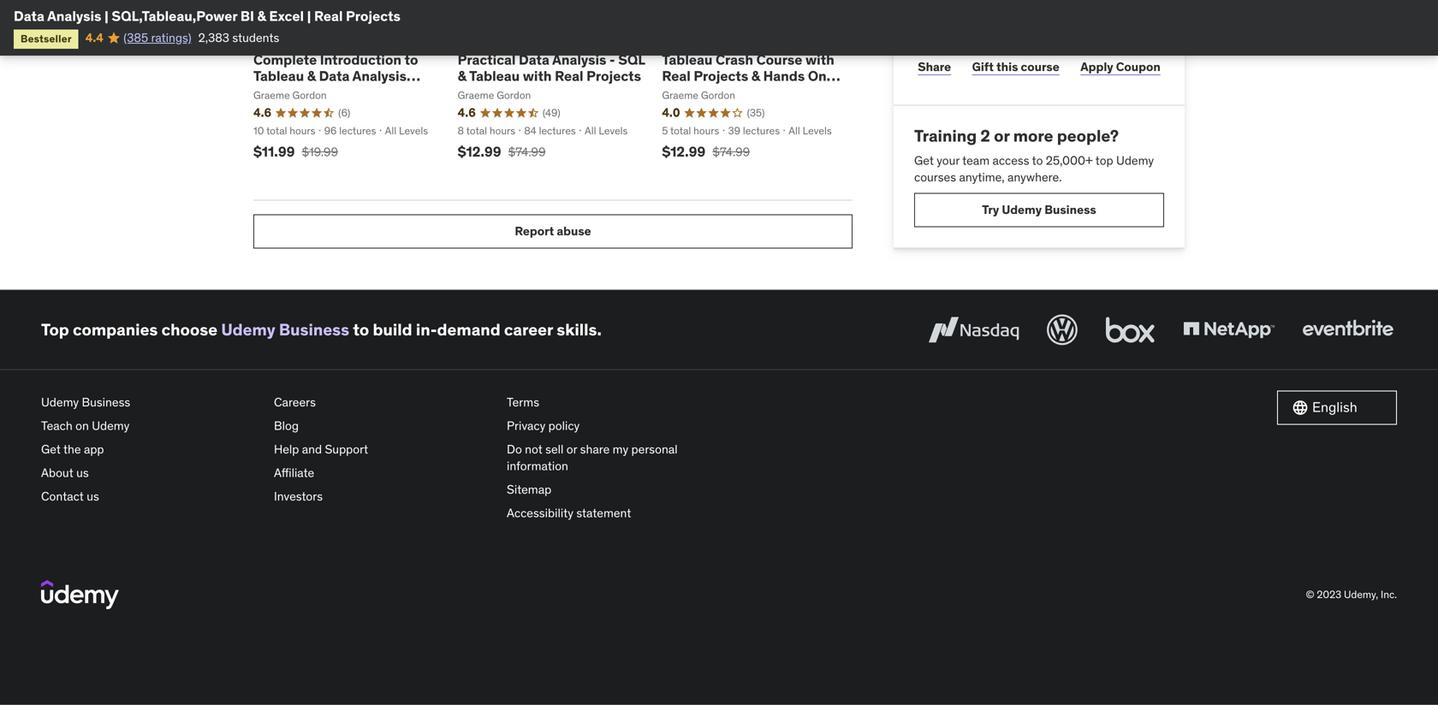 Task type: vqa. For each thing, say whether or not it's contained in the screenshot.
xsmall icon associated with Health & Fitness
no



Task type: locate. For each thing, give the bounding box(es) containing it.
4.6 up 8
[[458, 105, 476, 120]]

ratings)
[[151, 30, 191, 45]]

graeme gordon up 4.0
[[662, 88, 735, 102]]

(35)
[[747, 106, 765, 120]]

6 reviews element
[[338, 106, 350, 120]]

with right hands in the right top of the page
[[806, 51, 835, 68]]

all right 39 lectures
[[789, 124, 800, 137]]

3 levels from the left
[[803, 124, 832, 137]]

0 vertical spatial or
[[994, 125, 1010, 146]]

1 horizontal spatial gordon
[[497, 88, 531, 102]]

2 horizontal spatial to
[[1032, 153, 1043, 168]]

data
[[14, 7, 44, 25], [519, 51, 550, 68], [319, 67, 350, 85]]

total right 10
[[266, 124, 287, 137]]

2 levels from the left
[[599, 124, 628, 137]]

careers blog help and support affiliate investors
[[274, 394, 368, 504]]

$74.99
[[508, 144, 546, 159], [713, 144, 750, 159]]

get inside udemy business teach on udemy get the app about us contact us
[[41, 442, 61, 457]]

practical data analysis - sql & tableau with real projects link
[[458, 51, 645, 85]]

hours up $11.99 $19.99
[[290, 124, 316, 137]]

2 horizontal spatial all
[[789, 124, 800, 137]]

all right 96 lectures
[[385, 124, 397, 137]]

try
[[982, 202, 999, 217]]

affiliate link
[[274, 462, 493, 485]]

udemy business link up the get the app link
[[41, 391, 260, 414]]

all
[[385, 124, 397, 137], [585, 124, 596, 137], [789, 124, 800, 137]]

& inside tableau crash course with real projects & hands on learning
[[752, 67, 760, 85]]

levels down on
[[803, 124, 832, 137]]

1 horizontal spatial get
[[914, 153, 934, 168]]

$12.99 down the 5 total hours
[[662, 143, 706, 160]]

39
[[728, 124, 741, 137]]

4.6
[[253, 105, 272, 120], [458, 105, 476, 120]]

2 vertical spatial to
[[353, 319, 369, 340]]

1 horizontal spatial total
[[466, 124, 487, 137]]

get inside the training 2 or more people? get your team access to 25,000+ top udemy courses anytime, anywhere.
[[914, 153, 934, 168]]

levels for complete introduction to tableau & data analysis projects
[[399, 124, 428, 137]]

tableau up '8 total hours'
[[469, 67, 520, 85]]

| left the sql,tableau,power
[[104, 7, 109, 25]]

5
[[662, 124, 668, 137]]

team
[[963, 153, 990, 168]]

1 lectures from the left
[[339, 124, 376, 137]]

2 all from the left
[[585, 124, 596, 137]]

0 horizontal spatial tableau
[[253, 67, 304, 85]]

business down the anywhere. at the right of the page
[[1045, 202, 1097, 217]]

about
[[41, 465, 73, 481]]

2 horizontal spatial total
[[670, 124, 691, 137]]

0 horizontal spatial graeme
[[253, 88, 290, 102]]

levels
[[399, 124, 428, 137], [599, 124, 628, 137], [803, 124, 832, 137]]

1 vertical spatial udemy business link
[[41, 391, 260, 414]]

1 graeme gordon from the left
[[253, 88, 327, 102]]

0 horizontal spatial all levels
[[385, 124, 428, 137]]

graeme down practical
[[458, 88, 494, 102]]

lectures down "6 reviews" element
[[339, 124, 376, 137]]

personal
[[631, 442, 678, 457]]

companies
[[73, 319, 158, 340]]

0 horizontal spatial hours
[[290, 124, 316, 137]]

hours for tableau crash course with real projects & hands on learning
[[694, 124, 720, 137]]

anytime,
[[959, 170, 1005, 185]]

0 horizontal spatial all
[[385, 124, 397, 137]]

2 gordon from the left
[[497, 88, 531, 102]]

1 all levels from the left
[[385, 124, 428, 137]]

0 horizontal spatial total
[[266, 124, 287, 137]]

1 horizontal spatial or
[[994, 125, 1010, 146]]

2 horizontal spatial lectures
[[743, 124, 780, 137]]

3 all from the left
[[789, 124, 800, 137]]

english button
[[1277, 391, 1397, 425]]

gordon up 96
[[292, 88, 327, 102]]

practical data analysis - sql & tableau with real projects graeme gordon
[[458, 51, 645, 102]]

total right 8
[[466, 124, 487, 137]]

3 hours from the left
[[694, 124, 720, 137]]

0 horizontal spatial get
[[41, 442, 61, 457]]

2 horizontal spatial real
[[662, 67, 691, 85]]

1 horizontal spatial levels
[[599, 124, 628, 137]]

sitemap
[[507, 482, 552, 498]]

udemy
[[1117, 153, 1154, 168], [1002, 202, 1042, 217], [221, 319, 275, 340], [41, 394, 79, 410], [92, 418, 130, 434]]

1 horizontal spatial $12.99 $74.99
[[662, 143, 750, 160]]

0 horizontal spatial |
[[104, 7, 109, 25]]

graeme gordon down complete
[[253, 88, 327, 102]]

tableau down "students"
[[253, 67, 304, 85]]

3 all levels from the left
[[789, 124, 832, 137]]

0 horizontal spatial $12.99
[[458, 143, 501, 160]]

1 horizontal spatial tableau
[[469, 67, 520, 85]]

total for practical data analysis - sql & tableau with real projects
[[466, 124, 487, 137]]

udemy up teach
[[41, 394, 79, 410]]

get left the
[[41, 442, 61, 457]]

get up courses
[[914, 153, 934, 168]]

or inside terms privacy policy do not sell or share my personal information sitemap accessibility statement
[[567, 442, 577, 457]]

business up on
[[82, 394, 130, 410]]

$12.99 down '8 total hours'
[[458, 143, 501, 160]]

help and support link
[[274, 438, 493, 462]]

all right '84 lectures'
[[585, 124, 596, 137]]

0 horizontal spatial $74.99
[[508, 144, 546, 159]]

1 horizontal spatial hours
[[490, 124, 516, 137]]

support
[[325, 442, 368, 457]]

in-
[[416, 319, 437, 340]]

&
[[257, 7, 266, 25], [307, 67, 316, 85], [458, 67, 467, 85], [752, 67, 760, 85]]

0 horizontal spatial data
[[14, 7, 44, 25]]

hours
[[290, 124, 316, 137], [490, 124, 516, 137], [694, 124, 720, 137]]

gordon
[[292, 88, 327, 102], [497, 88, 531, 102], [701, 88, 735, 102]]

do
[[507, 442, 522, 457]]

3 graeme from the left
[[662, 88, 699, 102]]

hours left 84
[[490, 124, 516, 137]]

$12.99 for tableau crash course with real projects & hands on learning
[[662, 143, 706, 160]]

this
[[997, 59, 1018, 74]]

1 horizontal spatial 4.6
[[458, 105, 476, 120]]

1 $12.99 from the left
[[458, 143, 501, 160]]

| right excel
[[307, 7, 311, 25]]

hours for complete introduction to tableau & data analysis projects
[[290, 124, 316, 137]]

us right about at the left bottom of page
[[76, 465, 89, 481]]

real up 4.0
[[662, 67, 691, 85]]

1 graeme from the left
[[253, 88, 290, 102]]

real
[[314, 7, 343, 25], [555, 67, 584, 85], [662, 67, 691, 85]]

all levels for tableau crash course with real projects & hands on learning
[[789, 124, 832, 137]]

0 horizontal spatial levels
[[399, 124, 428, 137]]

lectures down 49 reviews element
[[539, 124, 576, 137]]

1 horizontal spatial $12.99
[[662, 143, 706, 160]]

share
[[918, 59, 951, 74]]

udemy business link up careers
[[221, 319, 349, 340]]

2 horizontal spatial data
[[519, 51, 550, 68]]

us
[[76, 465, 89, 481], [87, 489, 99, 504]]

$12.99 $74.99
[[458, 143, 546, 160], [662, 143, 750, 160]]

0 vertical spatial us
[[76, 465, 89, 481]]

0 horizontal spatial analysis
[[47, 7, 101, 25]]

2 horizontal spatial graeme
[[662, 88, 699, 102]]

eventbrite image
[[1299, 311, 1397, 349]]

1 $74.99 from the left
[[508, 144, 546, 159]]

2 horizontal spatial all levels
[[789, 124, 832, 137]]

or
[[994, 125, 1010, 146], [567, 442, 577, 457]]

total right 5
[[670, 124, 691, 137]]

lectures for tableau crash course with real projects & hands on learning
[[743, 124, 780, 137]]

0 horizontal spatial graeme gordon
[[253, 88, 327, 102]]

1 vertical spatial get
[[41, 442, 61, 457]]

privacy policy link
[[507, 414, 726, 438]]

0 horizontal spatial lectures
[[339, 124, 376, 137]]

box image
[[1102, 311, 1159, 349]]

1 vertical spatial business
[[279, 319, 349, 340]]

tableau inside complete introduction to tableau & data analysis projects
[[253, 67, 304, 85]]

1 horizontal spatial with
[[806, 51, 835, 68]]

graeme up 10 total hours
[[253, 88, 290, 102]]

1 hours from the left
[[290, 124, 316, 137]]

2 $12.99 $74.99 from the left
[[662, 143, 750, 160]]

1 horizontal spatial $74.99
[[713, 144, 750, 159]]

lectures for complete introduction to tableau & data analysis projects
[[339, 124, 376, 137]]

levels left 8
[[399, 124, 428, 137]]

complete introduction to tableau & data analysis projects
[[253, 51, 418, 101]]

1 horizontal spatial business
[[279, 319, 349, 340]]

get for training
[[914, 153, 934, 168]]

bestseller
[[21, 32, 72, 45]]

3 gordon from the left
[[701, 88, 735, 102]]

hours left 39
[[694, 124, 720, 137]]

all levels down on
[[789, 124, 832, 137]]

$74.99 down 39
[[713, 144, 750, 159]]

english
[[1313, 399, 1358, 416]]

or right 2
[[994, 125, 1010, 146]]

1 total from the left
[[266, 124, 287, 137]]

teach
[[41, 418, 73, 434]]

2023
[[1317, 588, 1342, 601]]

2 graeme gordon from the left
[[662, 88, 735, 102]]

all levels left 8
[[385, 124, 428, 137]]

|
[[104, 7, 109, 25], [307, 7, 311, 25]]

graeme up 4.0
[[662, 88, 699, 102]]

graeme for complete introduction to tableau & data analysis projects
[[253, 88, 290, 102]]

2 hours from the left
[[490, 124, 516, 137]]

with inside tableau crash course with real projects & hands on learning
[[806, 51, 835, 68]]

data up bestseller
[[14, 7, 44, 25]]

data right practical
[[519, 51, 550, 68]]

sitemap link
[[507, 478, 726, 502]]

0 horizontal spatial 4.6
[[253, 105, 272, 120]]

with inside practical data analysis - sql & tableau with real projects graeme gordon
[[523, 67, 552, 85]]

2 $74.99 from the left
[[713, 144, 750, 159]]

& inside practical data analysis - sql & tableau with real projects graeme gordon
[[458, 67, 467, 85]]

2 horizontal spatial gordon
[[701, 88, 735, 102]]

tableau up learning
[[662, 51, 713, 68]]

analysis inside complete introduction to tableau & data analysis projects
[[352, 67, 407, 85]]

0 horizontal spatial business
[[82, 394, 130, 410]]

levels left 5
[[599, 124, 628, 137]]

0 vertical spatial business
[[1045, 202, 1097, 217]]

gordon down crash
[[701, 88, 735, 102]]

gordon up 84
[[497, 88, 531, 102]]

0 horizontal spatial $12.99 $74.99
[[458, 143, 546, 160]]

1 horizontal spatial lectures
[[539, 124, 576, 137]]

2 4.6 from the left
[[458, 105, 476, 120]]

0 horizontal spatial gordon
[[292, 88, 327, 102]]

0 horizontal spatial to
[[353, 319, 369, 340]]

0 horizontal spatial with
[[523, 67, 552, 85]]

-
[[610, 51, 615, 68]]

careers link
[[274, 391, 493, 414]]

1 horizontal spatial |
[[307, 7, 311, 25]]

1 vertical spatial or
[[567, 442, 577, 457]]

business inside udemy business teach on udemy get the app about us contact us
[[82, 394, 130, 410]]

4.6 for practical data analysis - sql & tableau with real projects
[[458, 105, 476, 120]]

total for complete introduction to tableau & data analysis projects
[[266, 124, 287, 137]]

graeme for tableau crash course with real projects & hands on learning
[[662, 88, 699, 102]]

gift this course
[[972, 59, 1060, 74]]

udemy right top
[[1117, 153, 1154, 168]]

tableau crash course with real projects & hands on learning
[[662, 51, 835, 101]]

all levels right '84 lectures'
[[585, 124, 628, 137]]

8
[[458, 124, 464, 137]]

anywhere.
[[1008, 170, 1062, 185]]

with up the '(49)'
[[523, 67, 552, 85]]

to up the anywhere. at the right of the page
[[1032, 153, 1043, 168]]

nasdaq image
[[925, 311, 1023, 349]]

terms privacy policy do not sell or share my personal information sitemap accessibility statement
[[507, 394, 678, 521]]

graeme
[[253, 88, 290, 102], [458, 88, 494, 102], [662, 88, 699, 102]]

introduction
[[320, 51, 402, 68]]

apply
[[1081, 59, 1114, 74]]

1 horizontal spatial data
[[319, 67, 350, 85]]

1 horizontal spatial all
[[585, 124, 596, 137]]

$11.99
[[253, 143, 295, 160]]

1 horizontal spatial graeme
[[458, 88, 494, 102]]

real right excel
[[314, 7, 343, 25]]

0 vertical spatial get
[[914, 153, 934, 168]]

2,383
[[198, 30, 229, 45]]

1 horizontal spatial to
[[405, 51, 418, 68]]

projects inside practical data analysis - sql & tableau with real projects graeme gordon
[[587, 67, 641, 85]]

to left build
[[353, 319, 369, 340]]

small image
[[1292, 399, 1309, 416]]

graeme inside practical data analysis - sql & tableau with real projects graeme gordon
[[458, 88, 494, 102]]

2 horizontal spatial hours
[[694, 124, 720, 137]]

1 horizontal spatial analysis
[[352, 67, 407, 85]]

$12.99 $74.99 down the 5 total hours
[[662, 143, 750, 160]]

real up the '(49)'
[[555, 67, 584, 85]]

1 horizontal spatial graeme gordon
[[662, 88, 735, 102]]

1 levels from the left
[[399, 124, 428, 137]]

2 graeme from the left
[[458, 88, 494, 102]]

levels for tableau crash course with real projects & hands on learning
[[803, 124, 832, 137]]

udemy right try
[[1002, 202, 1042, 217]]

us right contact in the bottom of the page
[[87, 489, 99, 504]]

$12.99 for practical data analysis - sql & tableau with real projects
[[458, 143, 501, 160]]

data up (6)
[[319, 67, 350, 85]]

or right sell
[[567, 442, 577, 457]]

4.6 up 10
[[253, 105, 272, 120]]

1 $12.99 $74.99 from the left
[[458, 143, 546, 160]]

$74.99 down 84
[[508, 144, 546, 159]]

0 horizontal spatial or
[[567, 442, 577, 457]]

affiliate
[[274, 465, 314, 481]]

lectures down 35 reviews element on the right top
[[743, 124, 780, 137]]

real inside practical data analysis - sql & tableau with real projects graeme gordon
[[555, 67, 584, 85]]

2 total from the left
[[466, 124, 487, 137]]

to inside the training 2 or more people? get your team access to 25,000+ top udemy courses anytime, anywhere.
[[1032, 153, 1043, 168]]

contact
[[41, 489, 84, 504]]

excel
[[269, 7, 304, 25]]

to
[[405, 51, 418, 68], [1032, 153, 1043, 168], [353, 319, 369, 340]]

2 horizontal spatial analysis
[[552, 51, 607, 68]]

$12.99 $74.99 down '8 total hours'
[[458, 143, 546, 160]]

3 total from the left
[[670, 124, 691, 137]]

to right introduction
[[405, 51, 418, 68]]

2 horizontal spatial levels
[[803, 124, 832, 137]]

data analysis | sql,tableau,power bi & excel | real projects
[[14, 7, 401, 25]]

apply coupon
[[1081, 59, 1161, 74]]

2 vertical spatial business
[[82, 394, 130, 410]]

investors link
[[274, 485, 493, 509]]

all for complete introduction to tableau & data analysis projects
[[385, 124, 397, 137]]

2 $12.99 from the left
[[662, 143, 706, 160]]

report abuse
[[515, 223, 591, 239]]

3 lectures from the left
[[743, 124, 780, 137]]

real for |
[[314, 7, 343, 25]]

teach on udemy link
[[41, 414, 260, 438]]

0 vertical spatial to
[[405, 51, 418, 68]]

business up careers
[[279, 319, 349, 340]]

1 all from the left
[[385, 124, 397, 137]]

more
[[1013, 125, 1054, 146]]

1 horizontal spatial real
[[555, 67, 584, 85]]

1 4.6 from the left
[[253, 105, 272, 120]]

$12.99 $74.99 for practical data analysis - sql & tableau with real projects
[[458, 143, 546, 160]]

$11.99 $19.99
[[253, 143, 338, 160]]

1 vertical spatial to
[[1032, 153, 1043, 168]]

1 vertical spatial us
[[87, 489, 99, 504]]

0 horizontal spatial real
[[314, 7, 343, 25]]

all levels for complete introduction to tableau & data analysis projects
[[385, 124, 428, 137]]

1 horizontal spatial all levels
[[585, 124, 628, 137]]

total for tableau crash course with real projects & hands on learning
[[670, 124, 691, 137]]

$12.99
[[458, 143, 501, 160], [662, 143, 706, 160]]

get
[[914, 153, 934, 168], [41, 442, 61, 457]]

2 horizontal spatial tableau
[[662, 51, 713, 68]]

1 gordon from the left
[[292, 88, 327, 102]]



Task type: describe. For each thing, give the bounding box(es) containing it.
2 | from the left
[[307, 7, 311, 25]]

$74.99 for practical data analysis - sql & tableau with real projects
[[508, 144, 546, 159]]

volkswagen image
[[1044, 311, 1081, 349]]

training 2 or more people? get your team access to 25,000+ top udemy courses anytime, anywhere.
[[914, 125, 1154, 185]]

people?
[[1057, 125, 1119, 146]]

$74.99 for tableau crash course with real projects & hands on learning
[[713, 144, 750, 159]]

blog link
[[274, 414, 493, 438]]

gordon for &
[[292, 88, 327, 102]]

2 horizontal spatial business
[[1045, 202, 1097, 217]]

top
[[41, 319, 69, 340]]

terms link
[[507, 391, 726, 414]]

or inside the training 2 or more people? get your team access to 25,000+ top udemy courses anytime, anywhere.
[[994, 125, 1010, 146]]

graeme gordon for real
[[662, 88, 735, 102]]

careers
[[274, 394, 316, 410]]

gordon for real
[[701, 88, 735, 102]]

on
[[808, 67, 827, 85]]

data inside complete introduction to tableau & data analysis projects
[[319, 67, 350, 85]]

96 lectures
[[324, 124, 376, 137]]

apply coupon button
[[1077, 50, 1164, 84]]

top companies choose udemy business to build in-demand career skills.
[[41, 319, 602, 340]]

inc.
[[1381, 588, 1397, 601]]

data inside practical data analysis - sql & tableau with real projects graeme gordon
[[519, 51, 550, 68]]

© 2023 udemy, inc.
[[1306, 588, 1397, 601]]

learning
[[662, 84, 719, 101]]

privacy
[[507, 418, 546, 434]]

information
[[507, 459, 568, 474]]

accessibility
[[507, 506, 574, 521]]

2
[[981, 125, 991, 146]]

statement
[[576, 506, 631, 521]]

try udemy business
[[982, 202, 1097, 217]]

84
[[524, 124, 537, 137]]

do not sell or share my personal information button
[[507, 438, 726, 478]]

real inside tableau crash course with real projects & hands on learning
[[662, 67, 691, 85]]

84 lectures
[[524, 124, 576, 137]]

udemy inside the training 2 or more people? get your team access to 25,000+ top udemy courses anytime, anywhere.
[[1117, 153, 1154, 168]]

course
[[757, 51, 803, 68]]

49 reviews element
[[543, 106, 561, 120]]

39 lectures
[[728, 124, 780, 137]]

25,000+
[[1046, 153, 1093, 168]]

blog
[[274, 418, 299, 434]]

graeme gordon for &
[[253, 88, 327, 102]]

my
[[613, 442, 629, 457]]

udemy business teach on udemy get the app about us contact us
[[41, 394, 130, 504]]

not
[[525, 442, 543, 457]]

$19.99
[[302, 144, 338, 159]]

35 reviews element
[[747, 106, 765, 120]]

sql,tableau,power
[[112, 7, 237, 25]]

real for with
[[555, 67, 584, 85]]

udemy right choose
[[221, 319, 275, 340]]

(385
[[124, 30, 148, 45]]

tableau crash course with real projects & hands on learning link
[[662, 51, 840, 101]]

0 vertical spatial udemy business link
[[221, 319, 349, 340]]

career
[[504, 319, 553, 340]]

8 total hours
[[458, 124, 516, 137]]

complete
[[253, 51, 317, 68]]

sell
[[546, 442, 564, 457]]

tableau inside tableau crash course with real projects & hands on learning
[[662, 51, 713, 68]]

sql
[[618, 51, 645, 68]]

4.6 for complete introduction to tableau & data analysis projects
[[253, 105, 272, 120]]

udemy right on
[[92, 418, 130, 434]]

help
[[274, 442, 299, 457]]

crash
[[716, 51, 753, 68]]

try udemy business link
[[914, 193, 1164, 227]]

and
[[302, 442, 322, 457]]

report abuse button
[[253, 214, 853, 249]]

projects inside complete introduction to tableau & data analysis projects
[[253, 84, 308, 101]]

top
[[1096, 153, 1114, 168]]

about us link
[[41, 462, 260, 485]]

all for tableau crash course with real projects & hands on learning
[[789, 124, 800, 137]]

hours for practical data analysis - sql & tableau with real projects
[[490, 124, 516, 137]]

hands
[[763, 67, 805, 85]]

4.0
[[662, 105, 680, 120]]

to inside complete introduction to tableau & data analysis projects
[[405, 51, 418, 68]]

training
[[914, 125, 977, 146]]

skills.
[[557, 319, 602, 340]]

tableau inside practical data analysis - sql & tableau with real projects graeme gordon
[[469, 67, 520, 85]]

accessibility statement link
[[507, 502, 726, 526]]

get the app link
[[41, 438, 260, 462]]

2 all levels from the left
[[585, 124, 628, 137]]

on
[[75, 418, 89, 434]]

gift this course link
[[969, 50, 1063, 84]]

access
[[993, 153, 1030, 168]]

investors
[[274, 489, 323, 504]]

(49)
[[543, 106, 561, 120]]

choose
[[161, 319, 218, 340]]

(385 ratings)
[[124, 30, 191, 45]]

gordon inside practical data analysis - sql & tableau with real projects graeme gordon
[[497, 88, 531, 102]]

contact us link
[[41, 485, 260, 509]]

4.4
[[85, 30, 103, 45]]

5 total hours
[[662, 124, 720, 137]]

build
[[373, 319, 412, 340]]

udemy image
[[41, 580, 119, 610]]

& inside complete introduction to tableau & data analysis projects
[[307, 67, 316, 85]]

projects inside tableau crash course with real projects & hands on learning
[[694, 67, 749, 85]]

analysis inside practical data analysis - sql & tableau with real projects graeme gordon
[[552, 51, 607, 68]]

complete introduction to tableau & data analysis projects link
[[253, 51, 420, 101]]

your
[[937, 153, 960, 168]]

2 lectures from the left
[[539, 124, 576, 137]]

course
[[1021, 59, 1060, 74]]

netapp image
[[1180, 311, 1278, 349]]

app
[[84, 442, 104, 457]]

courses
[[914, 170, 956, 185]]

10
[[253, 124, 264, 137]]

$12.99 $74.99 for tableau crash course with real projects & hands on learning
[[662, 143, 750, 160]]

get for udemy
[[41, 442, 61, 457]]

1 | from the left
[[104, 7, 109, 25]]



